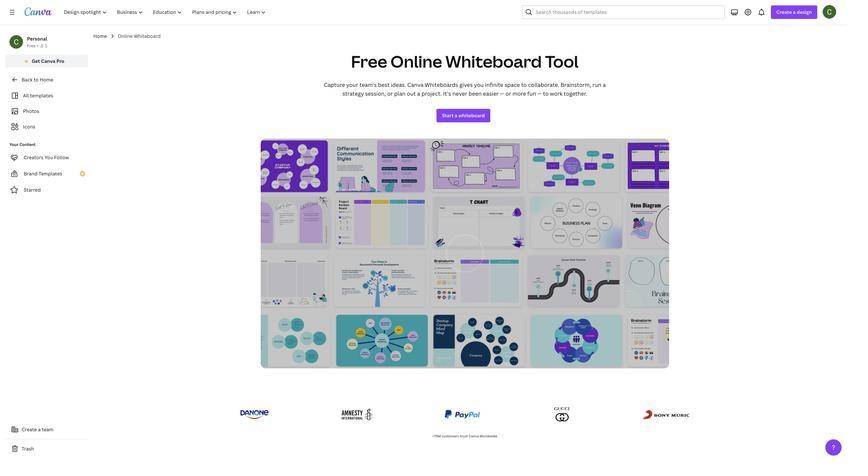 Task type: vqa. For each thing, say whether or not it's contained in the screenshot.
Teacher
no



Task type: describe. For each thing, give the bounding box(es) containing it.
templates
[[39, 171, 62, 177]]

tool
[[545, 50, 579, 72]]

brainstorm,
[[561, 81, 592, 89]]

customers
[[442, 434, 459, 439]]

create a design button
[[772, 5, 818, 19]]

start a whiteboard link
[[437, 109, 491, 123]]

2 horizontal spatial to
[[543, 90, 549, 97]]

2 vertical spatial canva
[[469, 434, 479, 439]]

together.
[[564, 90, 588, 97]]

gives
[[460, 81, 473, 89]]

back to home link
[[5, 73, 88, 87]]

2 — from the left
[[538, 90, 542, 97]]

pro
[[57, 58, 64, 64]]

work
[[550, 90, 563, 97]]

a right the out
[[417, 90, 420, 97]]

design
[[797, 9, 813, 15]]

you
[[474, 81, 484, 89]]

1 vertical spatial whiteboard
[[446, 50, 542, 72]]

collaborate.
[[528, 81, 560, 89]]

templates
[[30, 92, 53, 99]]

free for free online whiteboard tool
[[351, 50, 387, 72]]

trash link
[[5, 443, 88, 456]]

free online whiteboard tool
[[351, 50, 579, 72]]

brand templates
[[24, 171, 62, 177]]

never
[[453, 90, 468, 97]]

0 horizontal spatial home
[[40, 76, 53, 83]]

a for team
[[38, 427, 41, 433]]

creators you follow
[[24, 154, 69, 161]]

whiteboard
[[459, 112, 485, 119]]

your
[[347, 81, 358, 89]]

a for design
[[794, 9, 796, 15]]

danone image
[[239, 407, 270, 423]]

online whiteboard
[[118, 33, 161, 39]]

0 vertical spatial online
[[118, 33, 133, 39]]

1 horizontal spatial online
[[391, 50, 442, 72]]

1
[[45, 43, 47, 49]]

+75m
[[433, 434, 441, 439]]

whiteboards
[[425, 81, 458, 89]]

out
[[407, 90, 416, 97]]

1 — from the left
[[500, 90, 505, 97]]

personal
[[27, 36, 47, 42]]

a right run
[[603, 81, 606, 89]]

paypal image
[[444, 407, 482, 423]]

team
[[42, 427, 53, 433]]

follow
[[54, 154, 69, 161]]

photos link
[[9, 105, 84, 118]]

easier
[[483, 90, 499, 97]]

strategy
[[343, 90, 364, 97]]

your content
[[9, 142, 36, 148]]

creators
[[24, 154, 43, 161]]



Task type: locate. For each thing, give the bounding box(es) containing it.
1 or from the left
[[388, 90, 393, 97]]

0 horizontal spatial free
[[27, 43, 36, 49]]

whiteboard down the top level navigation element on the left of the page
[[134, 33, 161, 39]]

canva inside capture your team's best ideas. canva whiteboards gives you infinite space to collaborate. brainstorm, run a strategy session, or plan out a project. it's never been easier — or more fun — to work together.
[[408, 81, 424, 89]]

canva up the out
[[408, 81, 424, 89]]

a left team
[[38, 427, 41, 433]]

1 horizontal spatial —
[[538, 90, 542, 97]]

0 vertical spatial canva
[[41, 58, 55, 64]]

1 horizontal spatial create
[[777, 9, 792, 15]]

a inside start a whiteboard link
[[455, 112, 458, 119]]

brand templates link
[[5, 167, 88, 181]]

fun
[[528, 90, 537, 97]]

1 vertical spatial canva
[[408, 81, 424, 89]]

gucci image
[[552, 407, 573, 423]]

a
[[794, 9, 796, 15], [603, 81, 606, 89], [417, 90, 420, 97], [455, 112, 458, 119], [38, 427, 41, 433]]

start
[[442, 112, 454, 119]]

0 vertical spatial whiteboard
[[134, 33, 161, 39]]

canva left the pro
[[41, 58, 55, 64]]

2 horizontal spatial canva
[[469, 434, 479, 439]]

to right back
[[34, 76, 39, 83]]

0 vertical spatial home
[[93, 33, 107, 39]]

0 horizontal spatial —
[[500, 90, 505, 97]]

1 vertical spatial online
[[391, 50, 442, 72]]

start a whiteboard
[[442, 112, 485, 119]]

amnesty international image
[[340, 407, 374, 423]]

create inside button
[[22, 427, 37, 433]]

run
[[593, 81, 602, 89]]

None search field
[[523, 5, 726, 19]]

free •
[[27, 43, 39, 49]]

top level navigation element
[[60, 5, 272, 19]]

best
[[378, 81, 390, 89]]

photos
[[23, 108, 39, 114]]

1 vertical spatial free
[[351, 50, 387, 72]]

capture
[[324, 81, 345, 89]]

•
[[37, 43, 39, 49]]

— right fun
[[538, 90, 542, 97]]

0 vertical spatial create
[[777, 9, 792, 15]]

0 vertical spatial free
[[27, 43, 36, 49]]

back
[[22, 76, 33, 83]]

get
[[32, 58, 40, 64]]

1 horizontal spatial to
[[522, 81, 527, 89]]

or
[[388, 90, 393, 97], [506, 90, 512, 97]]

plan
[[394, 90, 406, 97]]

team's
[[360, 81, 377, 89]]

free for free •
[[27, 43, 36, 49]]

free
[[27, 43, 36, 49], [351, 50, 387, 72]]

icons link
[[9, 120, 84, 133]]

infinite
[[485, 81, 504, 89]]

create left design
[[777, 9, 792, 15]]

create
[[777, 9, 792, 15], [22, 427, 37, 433]]

or down space
[[506, 90, 512, 97]]

get canva pro button
[[5, 55, 88, 68]]

been
[[469, 90, 482, 97]]

or left plan
[[388, 90, 393, 97]]

create for create a team
[[22, 427, 37, 433]]

to down collaborate.
[[543, 90, 549, 97]]

worldwide
[[480, 434, 498, 439]]

ideas.
[[391, 81, 406, 89]]

you
[[45, 154, 53, 161]]

home link
[[93, 32, 107, 40]]

creators you follow link
[[5, 151, 88, 164]]

to
[[34, 76, 39, 83], [522, 81, 527, 89], [543, 90, 549, 97]]

trash
[[22, 446, 34, 452]]

1 vertical spatial home
[[40, 76, 53, 83]]

to up more
[[522, 81, 527, 89]]

space
[[505, 81, 520, 89]]

all templates link
[[9, 89, 84, 102]]

create a team button
[[5, 423, 88, 437]]

canva right 'trust'
[[469, 434, 479, 439]]

online
[[118, 33, 133, 39], [391, 50, 442, 72]]

—
[[500, 90, 505, 97], [538, 90, 542, 97]]

christina overa image
[[823, 5, 837, 19]]

canva inside 'button'
[[41, 58, 55, 64]]

trust
[[460, 434, 468, 439]]

your
[[9, 142, 19, 148]]

whiteboard up infinite
[[446, 50, 542, 72]]

online right home link
[[118, 33, 133, 39]]

online up 'ideas.'
[[391, 50, 442, 72]]

2 or from the left
[[506, 90, 512, 97]]

create a team
[[22, 427, 53, 433]]

whiteboard
[[134, 33, 161, 39], [446, 50, 542, 72]]

icons
[[23, 124, 35, 130]]

1 horizontal spatial home
[[93, 33, 107, 39]]

Search search field
[[536, 6, 721, 19]]

capture your team's best ideas. canva whiteboards gives you infinite space to collaborate. brainstorm, run a strategy session, or plan out a project. it's never been easier — or more fun — to work together.
[[324, 81, 606, 97]]

a inside create a design dropdown button
[[794, 9, 796, 15]]

0 horizontal spatial whiteboard
[[134, 33, 161, 39]]

0 horizontal spatial canva
[[41, 58, 55, 64]]

1 horizontal spatial whiteboard
[[446, 50, 542, 72]]

sony music image
[[643, 407, 691, 423]]

free up team's
[[351, 50, 387, 72]]

get canva pro
[[32, 58, 64, 64]]

a inside create a team button
[[38, 427, 41, 433]]

to inside back to home link
[[34, 76, 39, 83]]

starred link
[[5, 183, 88, 197]]

0 horizontal spatial to
[[34, 76, 39, 83]]

session,
[[365, 90, 386, 97]]

+75m customers trust canva worldwide
[[433, 434, 498, 439]]

starred
[[24, 187, 41, 193]]

all templates
[[23, 92, 53, 99]]

1 horizontal spatial free
[[351, 50, 387, 72]]

canva
[[41, 58, 55, 64], [408, 81, 424, 89], [469, 434, 479, 439]]

content
[[19, 142, 36, 148]]

more
[[513, 90, 526, 97]]

1 vertical spatial create
[[22, 427, 37, 433]]

a left design
[[794, 9, 796, 15]]

brand
[[24, 171, 37, 177]]

free left •
[[27, 43, 36, 49]]

all
[[23, 92, 29, 99]]

0 horizontal spatial create
[[22, 427, 37, 433]]

— right easier
[[500, 90, 505, 97]]

project.
[[422, 90, 442, 97]]

home
[[93, 33, 107, 39], [40, 76, 53, 83]]

it's
[[443, 90, 451, 97]]

a for whiteboard
[[455, 112, 458, 119]]

create left team
[[22, 427, 37, 433]]

1 horizontal spatial canva
[[408, 81, 424, 89]]

create inside dropdown button
[[777, 9, 792, 15]]

1 horizontal spatial or
[[506, 90, 512, 97]]

create for create a design
[[777, 9, 792, 15]]

create a design
[[777, 9, 813, 15]]

0 horizontal spatial online
[[118, 33, 133, 39]]

a right start
[[455, 112, 458, 119]]

trusted by element
[[231, 403, 699, 427]]

0 horizontal spatial or
[[388, 90, 393, 97]]

back to home
[[22, 76, 53, 83]]



